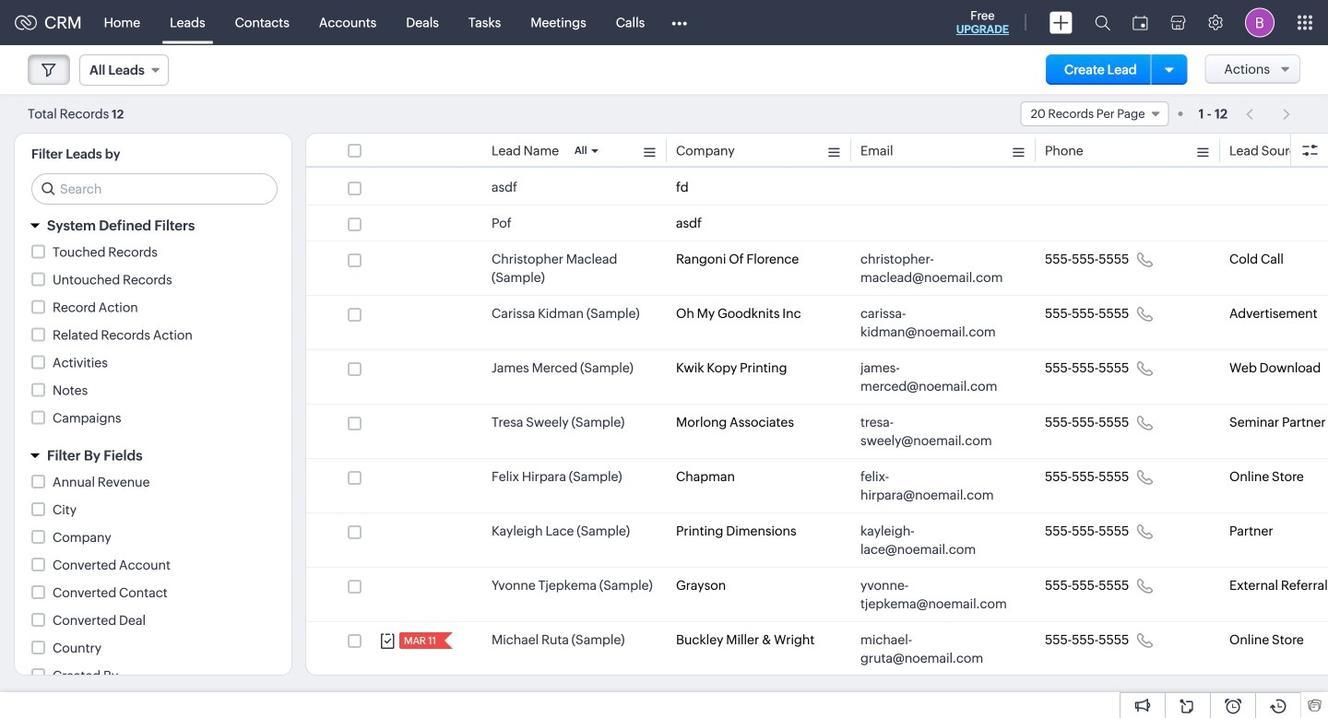 Task type: describe. For each thing, give the bounding box(es) containing it.
profile element
[[1235, 0, 1286, 45]]

search image
[[1095, 15, 1111, 30]]

Other Modules field
[[660, 8, 700, 37]]

logo image
[[15, 15, 37, 30]]

profile image
[[1246, 8, 1275, 37]]

create menu image
[[1050, 12, 1073, 34]]

Search text field
[[32, 174, 277, 204]]



Task type: vqa. For each thing, say whether or not it's contained in the screenshot.
07:19 in the top of the page
no



Task type: locate. For each thing, give the bounding box(es) containing it.
None field
[[79, 54, 169, 86], [1021, 102, 1170, 126], [79, 54, 169, 86], [1021, 102, 1170, 126]]

create menu element
[[1039, 0, 1084, 45]]

search element
[[1084, 0, 1122, 45]]

row group
[[306, 170, 1329, 719]]

navigation
[[1238, 101, 1301, 127]]

calendar image
[[1133, 15, 1149, 30]]



